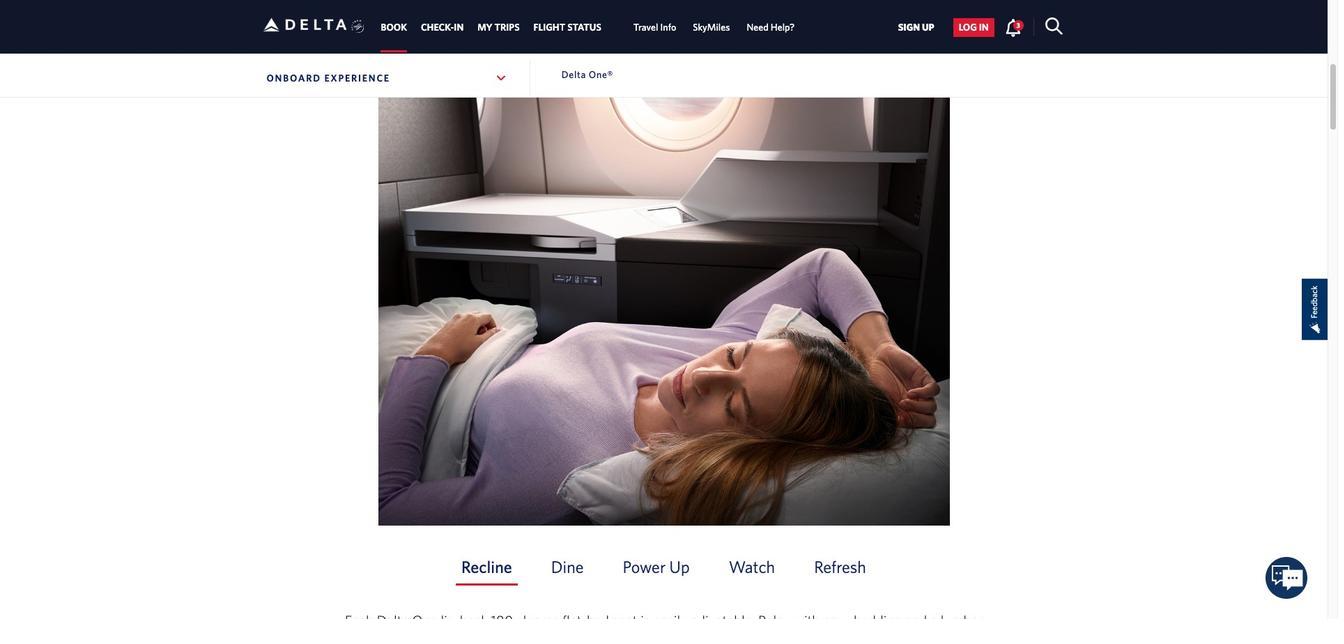 Task type: describe. For each thing, give the bounding box(es) containing it.
3 link
[[1005, 18, 1024, 36]]

recline tab panel
[[263, 91, 1065, 619]]

info
[[661, 22, 677, 33]]

3
[[1017, 21, 1021, 29]]

power
[[623, 557, 666, 576]]

travel info
[[634, 22, 677, 33]]

refresh tab
[[809, 555, 872, 586]]

refresh
[[815, 557, 867, 576]]

my
[[478, 22, 493, 33]]

delta
[[562, 69, 587, 80]]

need help?
[[747, 22, 795, 33]]

up for sign up
[[923, 22, 935, 33]]

onboard experience button
[[263, 61, 511, 96]]

watch tab
[[724, 555, 781, 586]]

trips
[[495, 22, 520, 33]]

up for power up
[[670, 557, 690, 576]]

tab list containing recline
[[343, 541, 985, 599]]

sign up link
[[893, 18, 941, 37]]

experience
[[325, 73, 390, 84]]

sign up
[[899, 22, 935, 33]]

check-
[[421, 22, 454, 33]]

in
[[454, 22, 464, 33]]

sign
[[899, 22, 921, 33]]

need
[[747, 22, 769, 33]]

skyteam image
[[351, 5, 365, 48]]

in
[[980, 22, 989, 33]]

watch
[[729, 557, 776, 576]]

log in
[[959, 22, 989, 33]]

log in button
[[954, 18, 995, 37]]

flight
[[534, 22, 566, 33]]



Task type: vqa. For each thing, say whether or not it's contained in the screenshot.
"log in"
yes



Task type: locate. For each thing, give the bounding box(es) containing it.
flight status
[[534, 22, 602, 33]]

onboard
[[267, 73, 321, 84]]

my trips
[[478, 22, 520, 33]]

book
[[381, 22, 407, 33]]

onboard experience
[[267, 73, 390, 84]]

one®
[[589, 69, 614, 80]]

travel info link
[[634, 15, 677, 40]]

skymiles link
[[693, 15, 730, 40]]

power up tab
[[618, 555, 696, 586]]

need help? link
[[747, 15, 795, 40]]

up right sign
[[923, 22, 935, 33]]

recline tab
[[456, 555, 518, 586]]

dine
[[551, 557, 584, 576]]

check-in
[[421, 22, 464, 33]]

flight status link
[[534, 15, 602, 40]]

travel
[[634, 22, 659, 33]]

up right power
[[670, 557, 690, 576]]

message us image
[[1267, 558, 1309, 599]]

up inside tab
[[670, 557, 690, 576]]

0 vertical spatial up
[[923, 22, 935, 33]]

status
[[568, 22, 602, 33]]

tab list
[[374, 0, 804, 53], [343, 541, 985, 599]]

my trips link
[[478, 15, 520, 40]]

delta air lines image
[[263, 3, 347, 47]]

0 horizontal spatial up
[[670, 557, 690, 576]]

help?
[[771, 22, 795, 33]]

recline
[[462, 557, 512, 576]]

1 horizontal spatial up
[[923, 22, 935, 33]]

tab list containing book
[[374, 0, 804, 53]]

0 vertical spatial tab list
[[374, 0, 804, 53]]

1 vertical spatial tab list
[[343, 541, 985, 599]]

skymiles
[[693, 22, 730, 33]]

delta one®
[[562, 69, 614, 80]]

up
[[923, 22, 935, 33], [670, 557, 690, 576]]

check-in link
[[421, 15, 464, 40]]

book link
[[381, 15, 407, 40]]

dine tab
[[546, 555, 590, 586]]

1 vertical spatial up
[[670, 557, 690, 576]]

log
[[959, 22, 978, 33]]

power up
[[623, 557, 690, 576]]



